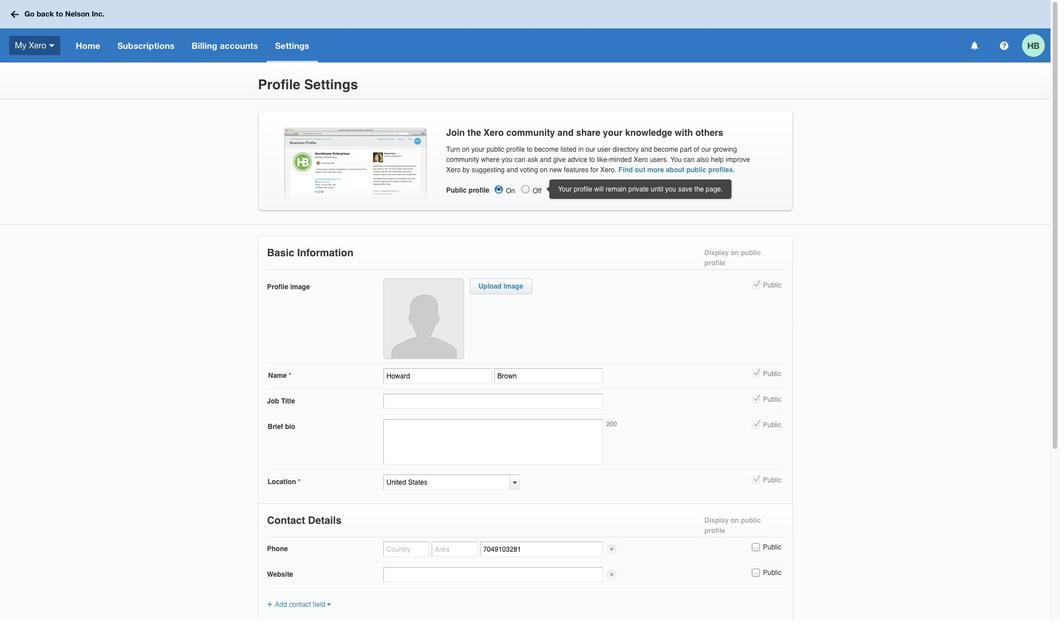Task type: vqa. For each thing, say whether or not it's contained in the screenshot.
Public Profile Settings
no



Task type: describe. For each thing, give the bounding box(es) containing it.
billing
[[192, 40, 217, 51]]

Area text field
[[432, 542, 478, 558]]

go back to nelson inc.
[[24, 9, 105, 18]]

name
[[268, 372, 287, 380]]

voting
[[520, 166, 538, 174]]

listed
[[561, 146, 577, 154]]

improve
[[726, 156, 750, 164]]

where
[[481, 156, 500, 164]]

billing accounts link
[[183, 28, 267, 63]]

phone
[[267, 546, 288, 554]]

advice
[[568, 156, 588, 164]]

of
[[694, 146, 700, 154]]

job
[[267, 398, 279, 406]]

on for the
[[462, 146, 470, 154]]

remain
[[606, 185, 627, 193]]

public profile
[[446, 187, 490, 195]]

your profile will remain private until you save the page.
[[558, 185, 723, 193]]

1 horizontal spatial svg image
[[971, 41, 978, 50]]

out
[[635, 166, 646, 174]]

and left 'voting'
[[507, 166, 518, 174]]

in
[[579, 146, 584, 154]]

Name text field
[[383, 369, 492, 384]]

hb
[[1028, 40, 1040, 50]]

with
[[675, 128, 693, 138]]

contact
[[289, 601, 311, 609]]

5 public button from the top
[[751, 476, 761, 486]]

new
[[550, 166, 562, 174]]

Number text field
[[480, 542, 603, 558]]

details
[[308, 515, 342, 527]]

add
[[275, 601, 287, 609]]

3 public button from the top
[[751, 395, 761, 405]]

public inside 'turn on your public profile to become listed in our user directory and become part of our growing community where you can ask and give advice to like-minded xero users. you can also help improve xero by suggesting and voting on new features for xero.'
[[487, 146, 505, 154]]

growing
[[713, 146, 737, 154]]

on for details
[[731, 517, 739, 525]]

xero up the where
[[484, 128, 504, 138]]

on for information
[[731, 249, 739, 257]]

1 vertical spatial the
[[695, 185, 704, 193]]

profile for profile settings
[[258, 77, 301, 93]]

website
[[267, 571, 293, 579]]

Last text field
[[494, 369, 603, 384]]

features
[[564, 166, 589, 174]]

to inside 'link'
[[56, 9, 63, 18]]

1 vertical spatial to
[[527, 146, 533, 154]]

upload
[[479, 283, 502, 291]]

image
[[504, 283, 523, 291]]

7 public button from the top
[[751, 568, 761, 579]]

public for 4th public button
[[763, 422, 782, 430]]

xero inside popup button
[[29, 40, 46, 50]]

location
[[268, 478, 296, 486]]

1 vertical spatial settings
[[304, 77, 358, 93]]

like-
[[597, 156, 610, 164]]

accounts
[[220, 40, 258, 51]]

part
[[680, 146, 692, 154]]

2 become from the left
[[654, 146, 678, 154]]

add contact field button
[[267, 601, 331, 609]]

profile settings
[[258, 77, 358, 93]]

home
[[76, 40, 100, 51]]

1 become from the left
[[534, 146, 559, 154]]

basic
[[267, 247, 294, 259]]

2 public button from the top
[[751, 369, 761, 379]]

user
[[597, 146, 611, 154]]

will
[[594, 185, 604, 193]]

public for third public button from the bottom
[[763, 477, 782, 485]]

brief bio
[[268, 423, 295, 431]]

back
[[37, 9, 54, 18]]

and up listed
[[558, 128, 574, 138]]

title
[[281, 398, 295, 406]]

svg image
[[11, 11, 19, 18]]

0 vertical spatial your
[[603, 128, 623, 138]]

nelson
[[65, 9, 90, 18]]

xero left the "by"
[[446, 166, 461, 174]]

xero.
[[600, 166, 617, 174]]

settings button
[[267, 28, 318, 63]]

and up users.
[[641, 146, 652, 154]]

Location text field
[[383, 475, 509, 490]]

subscriptions link
[[109, 28, 183, 63]]

subscriptions
[[117, 40, 175, 51]]

private
[[629, 185, 649, 193]]

settings inside popup button
[[275, 40, 309, 51]]

inc.
[[92, 9, 105, 18]]

contact
[[267, 515, 305, 527]]

brief
[[268, 423, 283, 431]]

go back to nelson inc. link
[[7, 4, 111, 24]]

add contact field
[[275, 601, 325, 609]]

off
[[533, 187, 542, 195]]



Task type: locate. For each thing, give the bounding box(es) containing it.
0 vertical spatial profile
[[258, 77, 301, 93]]

bio
[[285, 423, 295, 431]]

2 horizontal spatial to
[[589, 156, 595, 164]]

public for 7th public button from the bottom
[[763, 282, 782, 290]]

0 horizontal spatial svg image
[[49, 44, 55, 47]]

0 horizontal spatial you
[[502, 156, 513, 164]]

join
[[446, 128, 465, 138]]

contact details
[[267, 515, 342, 527]]

become up users.
[[654, 146, 678, 154]]

Country text field
[[383, 542, 429, 558]]

1 display on public profile from the top
[[705, 249, 761, 267]]

banner
[[0, 0, 1051, 63]]

0 vertical spatial the
[[468, 128, 481, 138]]

1 vertical spatial display
[[705, 517, 729, 525]]

1 horizontal spatial you
[[665, 185, 676, 193]]

the
[[468, 128, 481, 138], [695, 185, 704, 193]]

the right join
[[468, 128, 481, 138]]

public for 6th public button from the top
[[763, 544, 782, 552]]

turn
[[446, 146, 460, 154]]

your up user
[[603, 128, 623, 138]]

0 horizontal spatial our
[[586, 146, 596, 154]]

0 vertical spatial you
[[502, 156, 513, 164]]

0 vertical spatial settings
[[275, 40, 309, 51]]

1 public button from the top
[[751, 280, 761, 291]]

None text field
[[383, 568, 603, 583]]

1 horizontal spatial our
[[701, 146, 711, 154]]

join the xero community and share your knowledge with others
[[446, 128, 724, 138]]

Off button
[[520, 184, 531, 194]]

our right in
[[586, 146, 596, 154]]

save
[[678, 185, 693, 193]]

information
[[297, 247, 354, 259]]

on
[[506, 187, 515, 195]]

by
[[463, 166, 470, 174]]

your inside 'turn on your public profile to become listed in our user directory and become part of our growing community where you can ask and give advice to like-minded xero users. you can also help improve xero by suggesting and voting on new features for xero.'
[[472, 146, 485, 154]]

0 horizontal spatial become
[[534, 146, 559, 154]]

to right back
[[56, 9, 63, 18]]

my xero
[[15, 40, 46, 50]]

settings up profile settings
[[275, 40, 309, 51]]

1 display from the top
[[705, 249, 729, 257]]

1 vertical spatial profile
[[267, 283, 288, 291]]

0 horizontal spatial the
[[468, 128, 481, 138]]

1 horizontal spatial can
[[684, 156, 695, 164]]

field
[[313, 601, 325, 609]]

1 horizontal spatial the
[[695, 185, 704, 193]]

1 vertical spatial community
[[446, 156, 479, 164]]

1 vertical spatial display on public profile
[[705, 517, 761, 535]]

profile inside 'turn on your public profile to become listed in our user directory and become part of our growing community where you can ask and give advice to like-minded xero users. you can also help improve xero by suggesting and voting on new features for xero.'
[[506, 146, 525, 154]]

1 horizontal spatial your
[[603, 128, 623, 138]]

help
[[711, 156, 724, 164]]

directory
[[613, 146, 639, 154]]

2 display from the top
[[705, 517, 729, 525]]

for
[[591, 166, 599, 174]]

0 horizontal spatial can
[[515, 156, 526, 164]]

navigation containing home
[[67, 28, 963, 63]]

home link
[[67, 28, 109, 63]]

4 public button from the top
[[751, 420, 761, 431]]

billing accounts
[[192, 40, 258, 51]]

about
[[666, 166, 685, 174]]

image
[[290, 283, 310, 291]]

ask
[[528, 156, 538, 164]]

you right the where
[[502, 156, 513, 164]]

upload image
[[479, 283, 523, 291]]

give
[[553, 156, 566, 164]]

profile image
[[267, 283, 310, 291]]

page.
[[706, 185, 723, 193]]

1 vertical spatial you
[[665, 185, 676, 193]]

basic information
[[267, 247, 354, 259]]

community up the "by"
[[446, 156, 479, 164]]

6 public button from the top
[[751, 543, 761, 553]]

your up the where
[[472, 146, 485, 154]]

become
[[534, 146, 559, 154], [654, 146, 678, 154]]

profile left image
[[267, 283, 288, 291]]

0 horizontal spatial community
[[446, 156, 479, 164]]

0 vertical spatial display on public profile
[[705, 249, 761, 267]]

2 horizontal spatial svg image
[[1000, 41, 1008, 50]]

find
[[619, 166, 633, 174]]

to up ask
[[527, 146, 533, 154]]

public for fifth public button from the bottom
[[763, 396, 782, 404]]

200
[[607, 421, 617, 428]]

settings down settings popup button
[[304, 77, 358, 93]]

to
[[56, 9, 63, 18], [527, 146, 533, 154], [589, 156, 595, 164]]

upload image button
[[479, 283, 523, 291]]

display for details
[[705, 517, 729, 525]]

svg image
[[971, 41, 978, 50], [1000, 41, 1008, 50], [49, 44, 55, 47]]

banner containing hb
[[0, 0, 1051, 63]]

on
[[462, 146, 470, 154], [540, 166, 548, 174], [731, 249, 739, 257], [731, 517, 739, 525]]

you inside 'turn on your public profile to become listed in our user directory and become part of our growing community where you can ask and give advice to like-minded xero users. you can also help improve xero by suggesting and voting on new features for xero.'
[[502, 156, 513, 164]]

display
[[705, 249, 729, 257], [705, 517, 729, 525]]

you
[[671, 156, 682, 164]]

more
[[647, 166, 664, 174]]

public for first public button from the bottom of the page
[[763, 569, 782, 577]]

Public button
[[751, 280, 761, 291], [751, 369, 761, 379], [751, 395, 761, 405], [751, 420, 761, 431], [751, 476, 761, 486], [751, 543, 761, 553], [751, 568, 761, 579]]

go
[[24, 9, 35, 18]]

suggesting
[[472, 166, 505, 174]]

to up the for
[[589, 156, 595, 164]]

your
[[603, 128, 623, 138], [472, 146, 485, 154]]

2 our from the left
[[701, 146, 711, 154]]

also
[[697, 156, 709, 164]]

On button
[[494, 184, 504, 194]]

my xero button
[[0, 28, 67, 63]]

hb button
[[1022, 28, 1051, 63]]

users.
[[650, 156, 669, 164]]

display for information
[[705, 249, 729, 257]]

public
[[487, 146, 505, 154], [687, 166, 707, 174], [741, 249, 761, 257], [741, 517, 761, 525]]

profile down settings popup button
[[258, 77, 301, 93]]

community up ask
[[507, 128, 555, 138]]

others
[[696, 128, 724, 138]]

0 horizontal spatial to
[[56, 9, 63, 18]]

and right ask
[[540, 156, 551, 164]]

display on public profile for basic information
[[705, 249, 761, 267]]

find out more about public profiles. link
[[619, 166, 735, 174]]

navigation
[[67, 28, 963, 63]]

Brief bio text field
[[383, 420, 603, 465]]

xero
[[29, 40, 46, 50], [484, 128, 504, 138], [634, 156, 648, 164], [446, 166, 461, 174]]

2 display on public profile from the top
[[705, 517, 761, 535]]

xero right my
[[29, 40, 46, 50]]

1 horizontal spatial become
[[654, 146, 678, 154]]

turn on your public profile to become listed in our user directory and become part of our growing community where you can ask and give advice to like-minded xero users. you can also help improve xero by suggesting and voting on new features for xero.
[[446, 146, 750, 174]]

0 horizontal spatial your
[[472, 146, 485, 154]]

profile
[[506, 146, 525, 154], [574, 185, 592, 193], [469, 187, 490, 195], [705, 259, 725, 267], [705, 527, 725, 535]]

settings
[[275, 40, 309, 51], [304, 77, 358, 93]]

display on public profile for contact details
[[705, 517, 761, 535]]

become up give
[[534, 146, 559, 154]]

0 vertical spatial to
[[56, 9, 63, 18]]

our right of
[[701, 146, 711, 154]]

profile for profile image
[[267, 283, 288, 291]]

public for 6th public button from the bottom
[[763, 370, 782, 378]]

2 can from the left
[[684, 156, 695, 164]]

find out more about public profiles.
[[619, 166, 735, 174]]

xero up "out"
[[634, 156, 648, 164]]

community inside 'turn on your public profile to become listed in our user directory and become part of our growing community where you can ask and give advice to like-minded xero users. you can also help improve xero by suggesting and voting on new features for xero.'
[[446, 156, 479, 164]]

community
[[507, 128, 555, 138], [446, 156, 479, 164]]

you right until
[[665, 185, 676, 193]]

share
[[576, 128, 601, 138]]

can left ask
[[515, 156, 526, 164]]

knowledge
[[625, 128, 672, 138]]

1 our from the left
[[586, 146, 596, 154]]

the right save
[[695, 185, 704, 193]]

my
[[15, 40, 26, 50]]

you
[[502, 156, 513, 164], [665, 185, 676, 193]]

minded
[[609, 156, 632, 164]]

el image
[[327, 604, 331, 608]]

job title
[[267, 398, 295, 406]]

profiles.
[[709, 166, 735, 174]]

0 vertical spatial community
[[507, 128, 555, 138]]

until
[[651, 185, 663, 193]]

profile
[[258, 77, 301, 93], [267, 283, 288, 291]]

1 horizontal spatial community
[[507, 128, 555, 138]]

svg image inside the my xero popup button
[[49, 44, 55, 47]]

can down part at the right top of page
[[684, 156, 695, 164]]

public
[[446, 187, 467, 195], [763, 282, 782, 290], [763, 370, 782, 378], [763, 396, 782, 404], [763, 422, 782, 430], [763, 477, 782, 485], [763, 544, 782, 552], [763, 569, 782, 577]]

None text field
[[383, 394, 603, 410]]

1 can from the left
[[515, 156, 526, 164]]

0 vertical spatial display
[[705, 249, 729, 257]]

1 horizontal spatial to
[[527, 146, 533, 154]]

2 vertical spatial to
[[589, 156, 595, 164]]

display on public profile
[[705, 249, 761, 267], [705, 517, 761, 535]]

1 vertical spatial your
[[472, 146, 485, 154]]

your
[[558, 185, 572, 193]]



